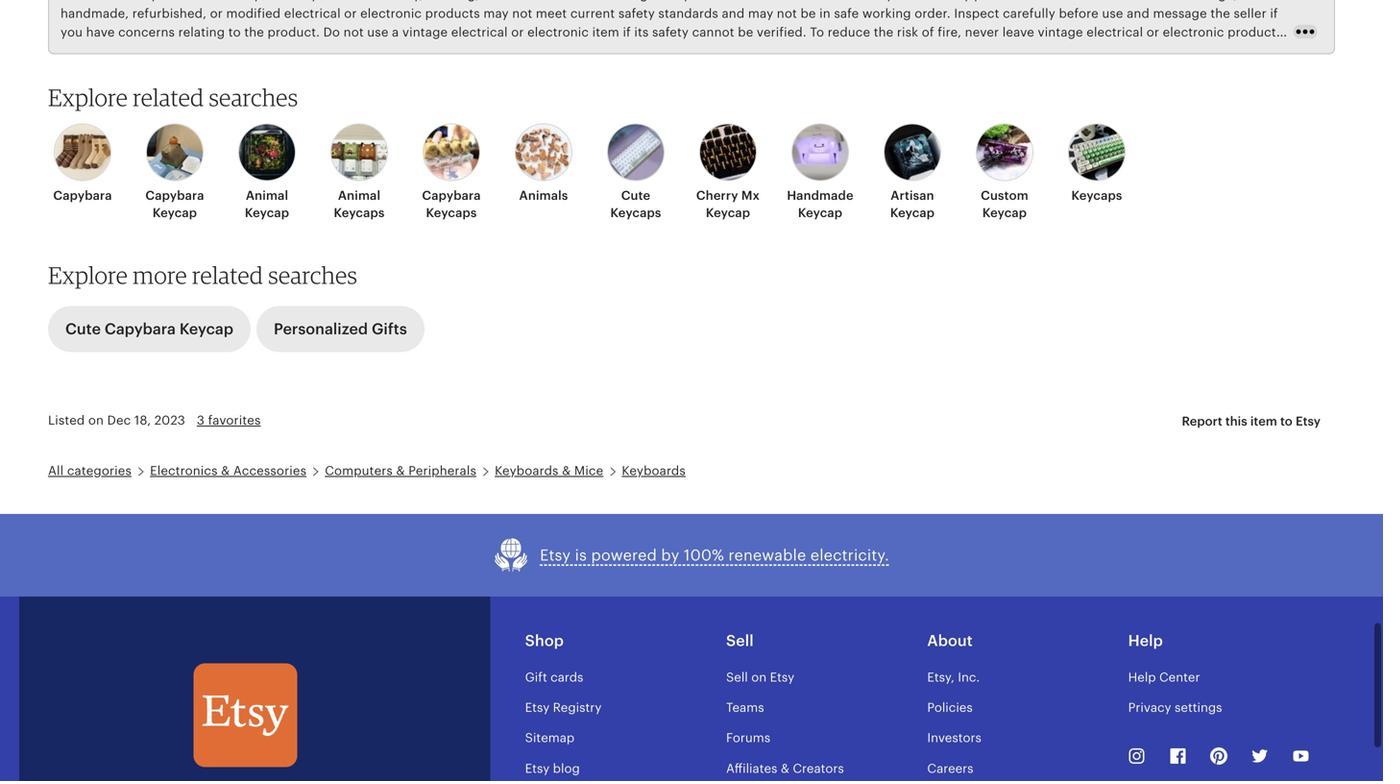 Task type: vqa. For each thing, say whether or not it's contained in the screenshot.
right 'Natural'
no



Task type: describe. For each thing, give the bounding box(es) containing it.
all categories link
[[48, 463, 132, 478]]

1 vertical spatial if
[[623, 25, 631, 40]]

favorites
[[208, 413, 261, 428]]

0 horizontal spatial electrical
[[284, 6, 341, 21]]

0 vertical spatial risk
[[1018, 0, 1039, 2]]

etsy assumes no responsibility for the accuracy, labeling, or content of sellers' listings and products. electrical or electronic products may pose a risk of fire or electrocution. vintage, handmade, refurbished, or modified electrical or electronic products may not meet current safety standards and may not be in safe working order. inspect carefully before use and message the seller if you have concerns relating to the product. do not use a vintage electrical or electronic item if its safety cannot be verified. to reduce the risk of fire, never leave vintage electrical or electronic products plugged in unattended. see etsy's
[[61, 0, 1283, 58]]

cute capybara keycap link
[[48, 306, 251, 352]]

policies
[[927, 701, 973, 715]]

for inside etsy assumes no responsibility for the accuracy, labeling, or content of sellers' listings and products. electrical or electronic products may pose a risk of fire or electrocution. vintage, handmade, refurbished, or modified electrical or electronic products may not meet current safety standards and may not be in safe working order. inspect carefully before use and message the seller if you have concerns relating to the product. do not use a vintage electrical or electronic item if its safety cannot be verified. to reduce the risk of fire, never leave vintage electrical or electronic products plugged in unattended. see etsy's
[[321, 0, 338, 2]]

center
[[1160, 670, 1201, 685]]

1 vertical spatial related
[[192, 261, 263, 289]]

animal keycaps link
[[319, 123, 400, 222]]

2 horizontal spatial may
[[946, 0, 971, 2]]

0 vertical spatial safety
[[619, 6, 655, 21]]

1 horizontal spatial not
[[512, 6, 533, 21]]

sell for sell
[[726, 632, 754, 650]]

etsy for etsy is powered by 100% renewable electricity.
[[540, 547, 571, 564]]

electronic up safe
[[823, 0, 884, 2]]

keycap for handmade keycap
[[798, 206, 843, 220]]

animal keycaps
[[334, 188, 385, 220]]

blog
[[553, 761, 580, 776]]

2 vintage from the left
[[1038, 25, 1084, 40]]

etsy blog link
[[525, 761, 580, 776]]

explore related searches
[[48, 83, 298, 111]]

capybara keycap
[[145, 188, 204, 220]]

1 horizontal spatial if
[[1270, 6, 1279, 21]]

more for for
[[373, 44, 405, 58]]

2 horizontal spatial not
[[777, 6, 797, 21]]

product.
[[268, 25, 320, 40]]

1 horizontal spatial be
[[801, 6, 816, 21]]

0 horizontal spatial risk
[[897, 25, 919, 40]]

privacy settings
[[1129, 701, 1223, 715]]

related inside 'region'
[[133, 83, 204, 111]]

1 horizontal spatial and
[[722, 6, 745, 21]]

responsibility
[[236, 0, 318, 2]]

0 horizontal spatial may
[[484, 6, 509, 21]]

never
[[965, 25, 999, 40]]

cute capybara keycap
[[65, 321, 233, 338]]

custom keycap
[[981, 188, 1029, 220]]

electronics & accessories link
[[150, 463, 307, 478]]

sell for sell on etsy
[[726, 670, 748, 685]]

policies link
[[927, 701, 973, 715]]

capybara for capybara
[[53, 188, 112, 203]]

keyboards link
[[622, 463, 686, 478]]

0 vertical spatial a
[[1007, 0, 1014, 2]]

affiliates & creators link
[[726, 761, 844, 776]]

3 favorites link
[[197, 413, 261, 428]]

artisan
[[891, 188, 935, 203]]

electrical
[[746, 0, 803, 2]]

creators
[[793, 761, 844, 776]]

affiliates
[[726, 761, 778, 776]]

custom keycap link
[[965, 123, 1045, 222]]

computers
[[325, 463, 393, 478]]

meet
[[536, 6, 567, 21]]

electronic down meet
[[528, 25, 589, 40]]

18,
[[134, 413, 151, 428]]

2 horizontal spatial of
[[1043, 0, 1055, 2]]

1 horizontal spatial in
[[820, 6, 831, 21]]

keycaps link
[[1057, 123, 1138, 204]]

1 horizontal spatial of
[[922, 25, 935, 40]]

capybara down explore more related searches
[[105, 321, 176, 338]]

0 horizontal spatial of
[[550, 0, 562, 2]]

capybara keycaps
[[422, 188, 481, 220]]

inspect
[[954, 6, 1000, 21]]

etsy is powered by 100% renewable electricity.
[[540, 547, 890, 564]]

electricity.
[[811, 547, 890, 564]]

registry
[[553, 701, 602, 715]]

cherry
[[697, 188, 739, 203]]

settings
[[1175, 701, 1223, 715]]

carefully
[[1003, 6, 1056, 21]]

or up for more information.
[[344, 6, 357, 21]]

accessories
[[233, 463, 307, 478]]

for more information.
[[349, 44, 483, 58]]

shop
[[525, 632, 564, 650]]

modified
[[226, 6, 281, 21]]

or down "message"
[[1147, 25, 1160, 40]]

& for mice
[[562, 463, 571, 478]]

electronic down accuracy, in the left of the page
[[360, 6, 422, 21]]

report
[[1182, 414, 1223, 429]]

cherry mx keycap
[[697, 188, 760, 220]]

peripherals
[[409, 463, 477, 478]]

electrocution.
[[1098, 0, 1184, 2]]

sellers'
[[566, 0, 608, 2]]

more for explore
[[133, 261, 187, 289]]

seller
[[1234, 6, 1267, 21]]

help center
[[1129, 670, 1201, 685]]

2 horizontal spatial electrical
[[1087, 25, 1144, 40]]

etsy blog
[[525, 761, 580, 776]]

keycaps for capybara keycaps
[[426, 206, 477, 220]]

1 vintage from the left
[[403, 25, 448, 40]]

help center link
[[1129, 670, 1201, 685]]

animal for animal keycap
[[246, 188, 288, 203]]

etsy for etsy assumes no responsibility for the accuracy, labeling, or content of sellers' listings and products. electrical or electronic products may pose a risk of fire or electrocution. vintage, handmade, refurbished, or modified electrical or electronic products may not meet current safety standards and may not be in safe working order. inspect carefully before use and message the seller if you have concerns relating to the product. do not use a vintage electrical or electronic item if its safety cannot be verified. to reduce the risk of fire, never leave vintage electrical or electronic products plugged in unattended. see etsy's
[[133, 0, 158, 2]]

capybara keycap link
[[135, 123, 215, 222]]

the down the modified on the left of the page
[[244, 25, 264, 40]]

& for peripherals
[[396, 463, 405, 478]]

plugged
[[61, 44, 111, 58]]

0 horizontal spatial a
[[392, 25, 399, 40]]

artisan keycap
[[890, 188, 935, 220]]

handmade,
[[61, 6, 129, 21]]

0 vertical spatial products
[[887, 0, 942, 2]]

etsy registry link
[[525, 701, 602, 715]]

labeling,
[[427, 0, 480, 2]]

0 horizontal spatial not
[[344, 25, 364, 40]]

1 vertical spatial searches
[[268, 261, 358, 289]]

safe
[[834, 6, 859, 21]]

its
[[635, 25, 649, 40]]

electronic down "message"
[[1163, 25, 1225, 40]]

leave
[[1003, 25, 1035, 40]]

is
[[575, 547, 587, 564]]

etsy's
[[234, 44, 268, 58]]

cute for cute keycaps
[[621, 188, 651, 203]]

keycap inside cherry mx keycap
[[706, 206, 751, 220]]

assumes
[[161, 0, 214, 2]]

0 horizontal spatial and
[[658, 0, 681, 2]]

handmade
[[787, 188, 854, 203]]

etsy for etsy registry
[[525, 701, 550, 715]]

capybara for capybara keycap
[[145, 188, 204, 203]]

gift
[[525, 670, 547, 685]]

handmade keycap link
[[780, 123, 861, 222]]



Task type: locate. For each thing, give the bounding box(es) containing it.
item down current on the left top of page
[[592, 25, 620, 40]]

keycap inside capybara keycap
[[153, 206, 197, 220]]

etsy for etsy blog
[[525, 761, 550, 776]]

this
[[1226, 414, 1248, 429]]

on left dec
[[88, 413, 104, 428]]

explore inside 'region'
[[48, 83, 128, 111]]

item inside "button"
[[1251, 414, 1278, 429]]

not down content on the left of the page
[[512, 6, 533, 21]]

0 vertical spatial if
[[1270, 6, 1279, 21]]

keyboards right mice
[[622, 463, 686, 478]]

risk up carefully
[[1018, 0, 1039, 2]]

or down content on the left of the page
[[511, 25, 524, 40]]

keyboards & mice
[[495, 463, 604, 478]]

1 vertical spatial be
[[738, 25, 754, 40]]

0 horizontal spatial more
[[133, 261, 187, 289]]

0 horizontal spatial use
[[367, 25, 389, 40]]

help up "help center"
[[1129, 632, 1163, 650]]

sell on etsy link
[[726, 670, 795, 685]]

1 sell from the top
[[726, 632, 754, 650]]

see
[[207, 44, 230, 58]]

cute keycaps
[[611, 188, 661, 220]]

1 help from the top
[[1129, 632, 1163, 650]]

if right seller
[[1270, 6, 1279, 21]]

explore for explore more related searches
[[48, 261, 128, 289]]

1 vertical spatial for
[[353, 44, 370, 58]]

not down electrical
[[777, 6, 797, 21]]

capybara for capybara keycaps
[[422, 188, 481, 203]]

mx
[[742, 188, 760, 203]]

1 horizontal spatial more
[[373, 44, 405, 58]]

1 vertical spatial safety
[[652, 25, 689, 40]]

renewable
[[729, 547, 806, 564]]

safety down listings
[[619, 6, 655, 21]]

more up "cute capybara keycap" link
[[133, 261, 187, 289]]

not right do
[[344, 25, 364, 40]]

the down working
[[874, 25, 894, 40]]

may
[[946, 0, 971, 2], [484, 6, 509, 21], [748, 6, 774, 21]]

etsy
[[133, 0, 158, 2], [1296, 414, 1321, 429], [540, 547, 571, 564], [770, 670, 795, 685], [525, 701, 550, 715], [525, 761, 550, 776]]

capybara inside 'link'
[[53, 188, 112, 203]]

keycap for artisan keycap
[[890, 206, 935, 220]]

you
[[61, 25, 83, 40]]

the down vintage, in the right of the page
[[1211, 6, 1231, 21]]

be
[[801, 6, 816, 21], [738, 25, 754, 40]]

of down order.
[[922, 25, 935, 40]]

0 horizontal spatial if
[[623, 25, 631, 40]]

etsy left the blog
[[525, 761, 550, 776]]

have
[[86, 25, 115, 40]]

be right cannot
[[738, 25, 754, 40]]

keycaps for cute keycaps
[[611, 206, 661, 220]]

2 horizontal spatial products
[[1228, 25, 1283, 40]]

in up to
[[820, 6, 831, 21]]

1 vertical spatial use
[[367, 25, 389, 40]]

1 horizontal spatial to
[[1281, 414, 1293, 429]]

keycap for custom keycap
[[983, 206, 1027, 220]]

keycaps right custom
[[1072, 188, 1123, 203]]

message
[[1153, 6, 1207, 21]]

categories
[[67, 463, 132, 478]]

use down accuracy, in the left of the page
[[367, 25, 389, 40]]

1 horizontal spatial keyboards
[[622, 463, 686, 478]]

1 vertical spatial to
[[1281, 414, 1293, 429]]

1 horizontal spatial for
[[353, 44, 370, 58]]

to
[[228, 25, 241, 40], [1281, 414, 1293, 429]]

& right computers
[[396, 463, 405, 478]]

vintage up for more information.
[[403, 25, 448, 40]]

keyboards for keyboards link
[[622, 463, 686, 478]]

keycap inside the custom keycap
[[983, 206, 1027, 220]]

risk down working
[[897, 25, 919, 40]]

animal inside animal keycap
[[246, 188, 288, 203]]

capybara left capybara keycap
[[53, 188, 112, 203]]

products
[[887, 0, 942, 2], [425, 6, 480, 21], [1228, 25, 1283, 40]]

& for accessories
[[221, 463, 230, 478]]

if left its
[[623, 25, 631, 40]]

0 horizontal spatial in
[[115, 44, 126, 58]]

related down unattended.
[[133, 83, 204, 111]]

mice
[[574, 463, 604, 478]]

explore
[[48, 83, 128, 111], [48, 261, 128, 289]]

0 vertical spatial to
[[228, 25, 241, 40]]

0 horizontal spatial keyboards
[[495, 463, 559, 478]]

the left accuracy, in the left of the page
[[342, 0, 362, 2]]

sell up teams
[[726, 670, 748, 685]]

animal left capybara keycaps
[[338, 188, 381, 203]]

keycap for animal keycap
[[245, 206, 289, 220]]

computers & peripherals
[[325, 463, 477, 478]]

0 vertical spatial related
[[133, 83, 204, 111]]

2 animal from the left
[[338, 188, 381, 203]]

electronics & accessories
[[150, 463, 307, 478]]

0 vertical spatial in
[[820, 6, 831, 21]]

0 vertical spatial item
[[592, 25, 620, 40]]

1 vertical spatial more
[[133, 261, 187, 289]]

to inside etsy assumes no responsibility for the accuracy, labeling, or content of sellers' listings and products. electrical or electronic products may pose a risk of fire or electrocution. vintage, handmade, refurbished, or modified electrical or electronic products may not meet current safety standards and may not be in safe working order. inspect carefully before use and message the seller if you have concerns relating to the product. do not use a vintage electrical or electronic item if its safety cannot be verified. to reduce the risk of fire, never leave vintage electrical or electronic products plugged in unattended. see etsy's
[[228, 25, 241, 40]]

1 vertical spatial item
[[1251, 414, 1278, 429]]

2 horizontal spatial and
[[1127, 6, 1150, 21]]

working
[[863, 6, 912, 21]]

1 horizontal spatial use
[[1102, 6, 1124, 21]]

to right this
[[1281, 414, 1293, 429]]

0 horizontal spatial on
[[88, 413, 104, 428]]

more
[[373, 44, 405, 58], [133, 261, 187, 289]]

etsy down gift
[[525, 701, 550, 715]]

searches down etsy's
[[209, 83, 298, 111]]

3
[[197, 413, 205, 428]]

products down seller
[[1228, 25, 1283, 40]]

keycaps left cherry mx keycap
[[611, 206, 661, 220]]

or up before
[[1082, 0, 1095, 2]]

products down labeling,
[[425, 6, 480, 21]]

may up inspect
[[946, 0, 971, 2]]

keycap inside the handmade keycap
[[798, 206, 843, 220]]

investors link
[[927, 731, 982, 745]]

1 vertical spatial risk
[[897, 25, 919, 40]]

of left fire
[[1043, 0, 1055, 2]]

to
[[810, 25, 824, 40]]

1 explore from the top
[[48, 83, 128, 111]]

1 animal from the left
[[246, 188, 288, 203]]

no
[[217, 0, 233, 2]]

etsy right this
[[1296, 414, 1321, 429]]

1 vertical spatial sell
[[726, 670, 748, 685]]

related down animal keycap
[[192, 261, 263, 289]]

keycaps inside animal keycaps link
[[334, 206, 385, 220]]

relating
[[178, 25, 225, 40]]

custom
[[981, 188, 1029, 203]]

of up meet
[[550, 0, 562, 2]]

item inside etsy assumes no responsibility for the accuracy, labeling, or content of sellers' listings and products. electrical or electronic products may pose a risk of fire or electrocution. vintage, handmade, refurbished, or modified electrical or electronic products may not meet current safety standards and may not be in safe working order. inspect carefully before use and message the seller if you have concerns relating to the product. do not use a vintage electrical or electronic item if its safety cannot be verified. to reduce the risk of fire, never leave vintage electrical or electronic products plugged in unattended. see etsy's
[[592, 25, 620, 40]]

1 horizontal spatial may
[[748, 6, 774, 21]]

capybara inside "link"
[[145, 188, 204, 203]]

before
[[1059, 6, 1099, 21]]

related
[[133, 83, 204, 111], [192, 261, 263, 289]]

or up to
[[806, 0, 819, 2]]

keycap for capybara keycap
[[153, 206, 197, 220]]

etsy up forums
[[770, 670, 795, 685]]

all categories
[[48, 463, 132, 478]]

be up to
[[801, 6, 816, 21]]

keycap
[[153, 206, 197, 220], [245, 206, 289, 220], [706, 206, 751, 220], [798, 206, 843, 220], [890, 206, 935, 220], [983, 206, 1027, 220], [180, 321, 233, 338]]

keyboards
[[495, 463, 559, 478], [622, 463, 686, 478]]

gift cards link
[[525, 670, 584, 685]]

1 vertical spatial a
[[392, 25, 399, 40]]

on up teams
[[752, 670, 767, 685]]

capybara up explore more related searches
[[145, 188, 204, 203]]

1 horizontal spatial risk
[[1018, 0, 1039, 2]]

& for creators
[[781, 761, 790, 776]]

cute for cute capybara keycap
[[65, 321, 101, 338]]

explore up the cute capybara keycap
[[48, 261, 128, 289]]

etsy up the refurbished,
[[133, 0, 158, 2]]

on for listed
[[88, 413, 104, 428]]

for up do
[[321, 0, 338, 2]]

2 sell from the top
[[726, 670, 748, 685]]

keycaps inside cute keycaps link
[[611, 206, 661, 220]]

0 horizontal spatial animal
[[246, 188, 288, 203]]

1 horizontal spatial products
[[887, 0, 942, 2]]

sell on etsy
[[726, 670, 795, 685]]

order.
[[915, 6, 951, 21]]

etsy registry
[[525, 701, 602, 715]]

capybara keycaps link
[[411, 123, 492, 222]]

refurbished,
[[132, 6, 207, 21]]

keycaps right animal keycap
[[334, 206, 385, 220]]

more down accuracy, in the left of the page
[[373, 44, 405, 58]]

help for help center
[[1129, 670, 1156, 685]]

0 horizontal spatial products
[[425, 6, 480, 21]]

searches
[[209, 83, 298, 111], [268, 261, 358, 289]]

1 vertical spatial explore
[[48, 261, 128, 289]]

use down the electrocution.
[[1102, 6, 1124, 21]]

concerns
[[118, 25, 175, 40]]

1 horizontal spatial item
[[1251, 414, 1278, 429]]

personalized
[[274, 321, 368, 338]]

0 horizontal spatial to
[[228, 25, 241, 40]]

& left creators at right
[[781, 761, 790, 776]]

safety down standards at the top of the page
[[652, 25, 689, 40]]

1 horizontal spatial cute
[[621, 188, 651, 203]]

0 horizontal spatial cute
[[65, 321, 101, 338]]

content
[[499, 0, 547, 2]]

electrical up information.
[[451, 25, 508, 40]]

1 vertical spatial help
[[1129, 670, 1156, 685]]

report this item to etsy button
[[1168, 404, 1336, 439]]

unattended.
[[130, 44, 204, 58]]

about
[[927, 632, 973, 650]]

2 help from the top
[[1129, 670, 1156, 685]]

etsy left is
[[540, 547, 571, 564]]

computers & peripherals link
[[325, 463, 477, 478]]

accuracy,
[[365, 0, 424, 2]]

1 vertical spatial products
[[425, 6, 480, 21]]

keyboards & mice link
[[495, 463, 604, 478]]

etsy,
[[927, 670, 955, 685]]

0 vertical spatial searches
[[209, 83, 298, 111]]

1 vertical spatial in
[[115, 44, 126, 58]]

& right electronics
[[221, 463, 230, 478]]

vintage
[[403, 25, 448, 40], [1038, 25, 1084, 40]]

help for help
[[1129, 632, 1163, 650]]

may down content on the left of the page
[[484, 6, 509, 21]]

1 vertical spatial on
[[752, 670, 767, 685]]

and down the electrocution.
[[1127, 6, 1150, 21]]

keycaps inside keycaps link
[[1072, 188, 1123, 203]]

personalized gifts
[[274, 321, 407, 338]]

in down concerns
[[115, 44, 126, 58]]

1 keyboards from the left
[[495, 463, 559, 478]]

on for sell
[[752, 670, 767, 685]]

electrical down the electrocution.
[[1087, 25, 1144, 40]]

searches inside 'region'
[[209, 83, 298, 111]]

report this item to etsy
[[1182, 414, 1321, 429]]

standards
[[659, 6, 719, 21]]

1 horizontal spatial electrical
[[451, 25, 508, 40]]

0 vertical spatial be
[[801, 6, 816, 21]]

keycaps for animal keycaps
[[334, 206, 385, 220]]

etsy inside button
[[540, 547, 571, 564]]

0 vertical spatial explore
[[48, 83, 128, 111]]

2 keyboards from the left
[[622, 463, 686, 478]]

to up etsy's
[[228, 25, 241, 40]]

of
[[550, 0, 562, 2], [1043, 0, 1055, 2], [922, 25, 935, 40]]

cannot
[[692, 25, 735, 40]]

capybara left animals
[[422, 188, 481, 203]]

searches up personalized
[[268, 261, 358, 289]]

privacy
[[1129, 701, 1172, 715]]

keyboards for keyboards & mice
[[495, 463, 559, 478]]

capybara
[[53, 188, 112, 203], [145, 188, 204, 203], [422, 188, 481, 203], [105, 321, 176, 338]]

0 vertical spatial help
[[1129, 632, 1163, 650]]

cute left cherry
[[621, 188, 651, 203]]

keyboards left mice
[[495, 463, 559, 478]]

fire,
[[938, 25, 962, 40]]

electrical up product.
[[284, 6, 341, 21]]

1 horizontal spatial animal
[[338, 188, 381, 203]]

0 vertical spatial cute
[[621, 188, 651, 203]]

animal left animal keycaps
[[246, 188, 288, 203]]

0 vertical spatial more
[[373, 44, 405, 58]]

2 vertical spatial products
[[1228, 25, 1283, 40]]

0 horizontal spatial for
[[321, 0, 338, 2]]

animal inside animal keycaps
[[338, 188, 381, 203]]

0 horizontal spatial vintage
[[403, 25, 448, 40]]

risk
[[1018, 0, 1039, 2], [897, 25, 919, 40]]

for down accuracy, in the left of the page
[[353, 44, 370, 58]]

careers link
[[927, 761, 974, 776]]

2023
[[154, 413, 185, 428]]

keycaps right animal keycaps
[[426, 206, 477, 220]]

animal for animal keycaps
[[338, 188, 381, 203]]

etsy, inc.
[[927, 670, 980, 685]]

artisan keycap link
[[872, 123, 953, 222]]

0 vertical spatial for
[[321, 0, 338, 2]]

by
[[661, 547, 680, 564]]

or down no
[[210, 6, 223, 21]]

vintage down before
[[1038, 25, 1084, 40]]

cute up listed
[[65, 321, 101, 338]]

explore for explore related searches
[[48, 83, 128, 111]]

0 vertical spatial use
[[1102, 6, 1124, 21]]

1 horizontal spatial on
[[752, 670, 767, 685]]

a up for more information.
[[392, 25, 399, 40]]

etsy inside etsy assumes no responsibility for the accuracy, labeling, or content of sellers' listings and products. electrical or electronic products may pose a risk of fire or electrocution. vintage, handmade, refurbished, or modified electrical or electronic products may not meet current safety standards and may not be in safe working order. inspect carefully before use and message the seller if you have concerns relating to the product. do not use a vintage electrical or electronic item if its safety cannot be verified. to reduce the risk of fire, never leave vintage electrical or electronic products plugged in unattended. see etsy's
[[133, 0, 158, 2]]

on
[[88, 413, 104, 428], [752, 670, 767, 685]]

and down products.
[[722, 6, 745, 21]]

forums link
[[726, 731, 771, 745]]

1 horizontal spatial a
[[1007, 0, 1014, 2]]

etsy, inc. link
[[927, 670, 980, 685]]

animals link
[[503, 123, 584, 204]]

0 vertical spatial sell
[[726, 632, 754, 650]]

listed
[[48, 413, 85, 428]]

& left mice
[[562, 463, 571, 478]]

keycaps inside capybara keycaps
[[426, 206, 477, 220]]

sell up sell on etsy
[[726, 632, 754, 650]]

powered
[[591, 547, 657, 564]]

products.
[[684, 0, 743, 2]]

or left content on the left of the page
[[483, 0, 496, 2]]

item right this
[[1251, 414, 1278, 429]]

and up standards at the top of the page
[[658, 0, 681, 2]]

explore related searches region
[[37, 83, 1347, 256]]

current
[[571, 6, 615, 21]]

1 vertical spatial cute
[[65, 321, 101, 338]]

1 horizontal spatial vintage
[[1038, 25, 1084, 40]]

a right pose
[[1007, 0, 1014, 2]]

0 vertical spatial on
[[88, 413, 104, 428]]

help up privacy
[[1129, 670, 1156, 685]]

cute inside "cute keycaps"
[[621, 188, 651, 203]]

affiliates & creators
[[726, 761, 844, 776]]

0 horizontal spatial item
[[592, 25, 620, 40]]

2 explore from the top
[[48, 261, 128, 289]]

0 horizontal spatial be
[[738, 25, 754, 40]]

products up order.
[[887, 0, 942, 2]]

to inside "button"
[[1281, 414, 1293, 429]]

privacy settings link
[[1129, 701, 1223, 715]]

may down electrical
[[748, 6, 774, 21]]

explore down "plugged"
[[48, 83, 128, 111]]

etsy inside "button"
[[1296, 414, 1321, 429]]

handmade keycap
[[787, 188, 854, 220]]



